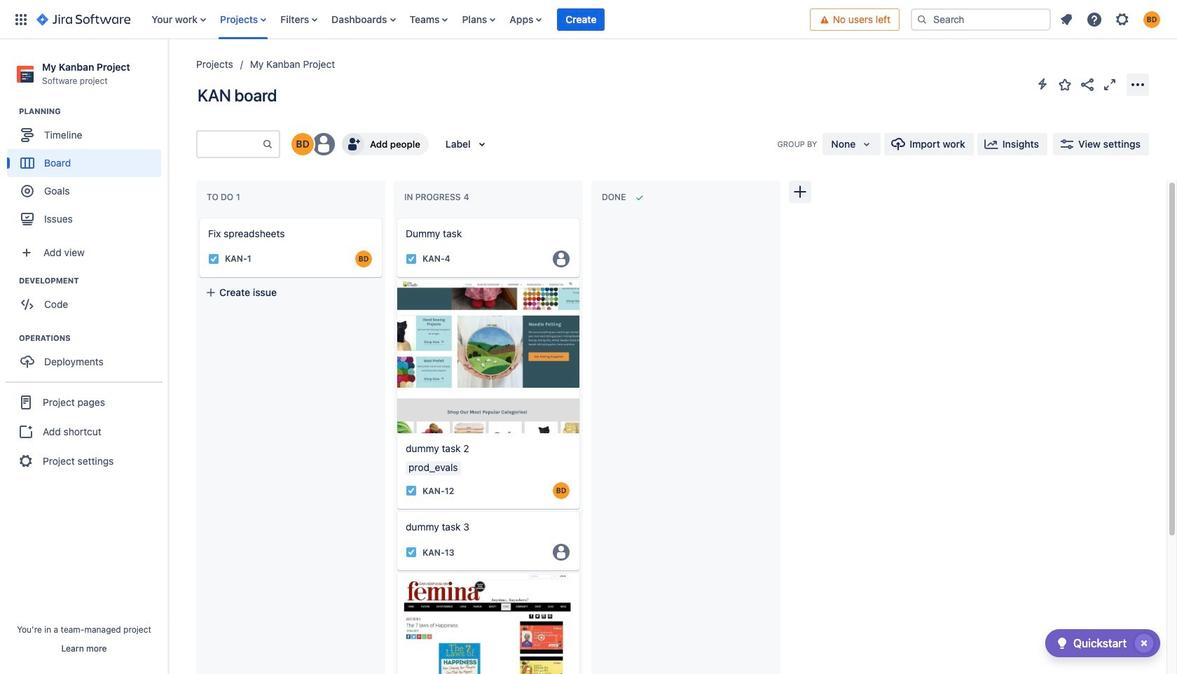 Task type: vqa. For each thing, say whether or not it's contained in the screenshot.
Arrow Up icon
no



Task type: describe. For each thing, give the bounding box(es) containing it.
development image
[[2, 273, 19, 290]]

settings image
[[1114, 11, 1131, 28]]

heading for 'development' icon at top left
[[19, 276, 168, 287]]

automations menu button icon image
[[1034, 76, 1051, 93]]

create column image
[[792, 184, 809, 200]]

1 task image from the top
[[406, 486, 417, 497]]

add people image
[[345, 136, 362, 153]]

search image
[[917, 14, 928, 25]]

goal image
[[21, 185, 34, 198]]

notifications image
[[1058, 11, 1075, 28]]

group for 'development' icon at top left
[[7, 276, 168, 323]]

view settings image
[[1059, 136, 1076, 153]]

group for planning image
[[7, 106, 168, 238]]

1 horizontal spatial list
[[1054, 7, 1169, 32]]

dismiss quickstart image
[[1133, 633, 1156, 655]]

operations image
[[2, 330, 19, 347]]

Search field
[[911, 8, 1051, 30]]

0 horizontal spatial list
[[145, 0, 810, 39]]

to do element
[[207, 192, 243, 203]]



Task type: locate. For each thing, give the bounding box(es) containing it.
group for operations image
[[7, 333, 168, 381]]

your profile and settings image
[[1144, 11, 1161, 28]]

task image down the 'in progress' element
[[406, 254, 417, 265]]

import image
[[890, 136, 907, 153]]

help image
[[1086, 11, 1103, 28]]

create issue image
[[190, 209, 207, 226]]

list item
[[557, 0, 605, 39]]

enter full screen image
[[1102, 76, 1119, 93]]

group
[[7, 106, 168, 238], [7, 276, 168, 323], [7, 333, 168, 381], [6, 382, 163, 482]]

heading for planning image
[[19, 106, 168, 117]]

task image down to do element
[[208, 254, 219, 265]]

planning image
[[2, 103, 19, 120]]

task image
[[406, 486, 417, 497], [406, 548, 417, 559]]

jira software image
[[36, 11, 131, 28], [36, 11, 131, 28]]

heading for operations image
[[19, 333, 168, 344]]

task image for create issue icon
[[406, 254, 417, 265]]

primary element
[[8, 0, 810, 39]]

sidebar navigation image
[[153, 56, 184, 84]]

1 vertical spatial heading
[[19, 276, 168, 287]]

task image for create issue image
[[208, 254, 219, 265]]

1 heading from the top
[[19, 106, 168, 117]]

1 horizontal spatial task image
[[406, 254, 417, 265]]

2 heading from the top
[[19, 276, 168, 287]]

task image
[[208, 254, 219, 265], [406, 254, 417, 265]]

0 horizontal spatial task image
[[208, 254, 219, 265]]

banner
[[0, 0, 1177, 39]]

list
[[145, 0, 810, 39], [1054, 7, 1169, 32]]

2 vertical spatial heading
[[19, 333, 168, 344]]

2 task image from the top
[[406, 548, 417, 559]]

Search this board text field
[[198, 132, 262, 157]]

heading
[[19, 106, 168, 117], [19, 276, 168, 287], [19, 333, 168, 344]]

1 task image from the left
[[208, 254, 219, 265]]

3 heading from the top
[[19, 333, 168, 344]]

1 vertical spatial task image
[[406, 548, 417, 559]]

sidebar element
[[0, 39, 168, 675]]

appswitcher icon image
[[13, 11, 29, 28]]

check image
[[1054, 636, 1071, 653]]

0 vertical spatial task image
[[406, 486, 417, 497]]

create issue image
[[388, 209, 404, 226]]

star kan board image
[[1057, 76, 1074, 93]]

None search field
[[911, 8, 1051, 30]]

more actions image
[[1130, 76, 1147, 93]]

0 vertical spatial heading
[[19, 106, 168, 117]]

2 task image from the left
[[406, 254, 417, 265]]

in progress element
[[404, 192, 472, 203]]



